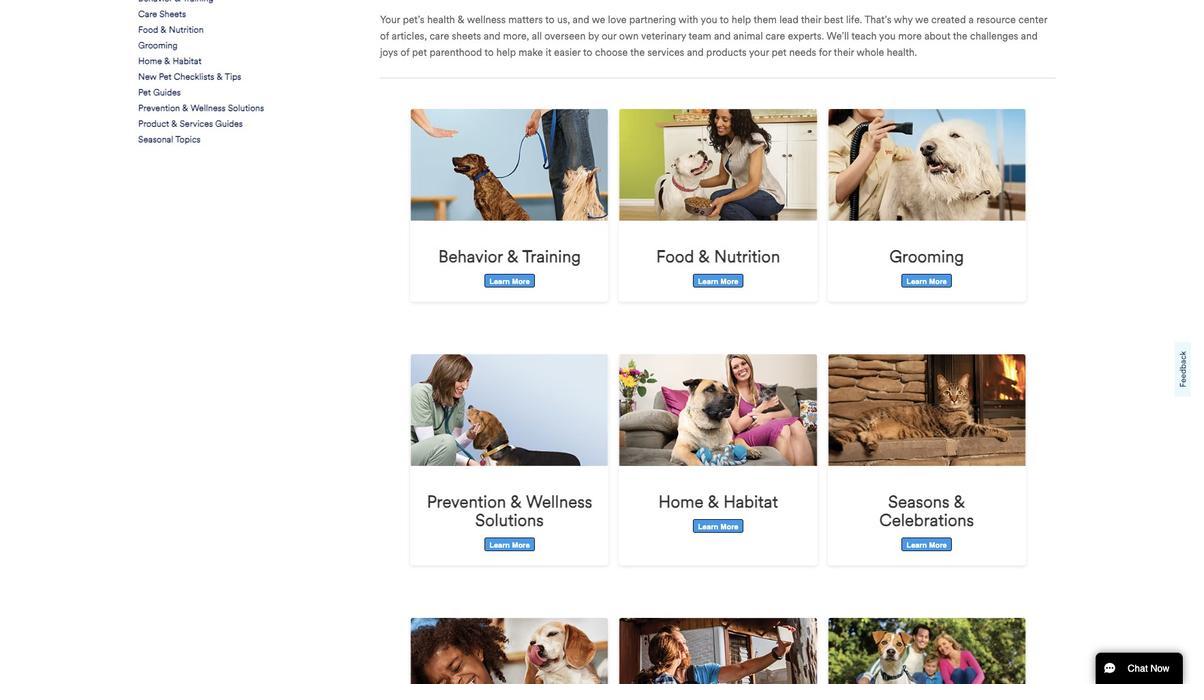Task type: vqa. For each thing, say whether or not it's contained in the screenshot.
2
no



Task type: locate. For each thing, give the bounding box(es) containing it.
 image for food & nutrition
[[619, 109, 818, 221]]

learn more link
[[485, 274, 535, 288], [694, 274, 744, 288], [902, 274, 952, 288], [694, 520, 744, 533], [485, 538, 535, 552], [902, 538, 952, 552]]

1 vertical spatial their
[[834, 46, 855, 59]]

0 horizontal spatial their
[[801, 14, 822, 26]]

0 vertical spatial home
[[138, 56, 162, 67]]

0 vertical spatial prevention
[[138, 103, 180, 114]]

easier
[[554, 46, 581, 59]]

 image for prevention & wellness solutions
[[411, 355, 609, 466]]

center
[[1019, 14, 1048, 26]]

guides
[[153, 87, 181, 98], [215, 119, 243, 130]]

to
[[546, 14, 555, 26], [720, 14, 729, 26], [485, 46, 494, 59], [583, 46, 593, 59]]

grooming link
[[138, 40, 178, 52]]

health
[[427, 14, 455, 26]]

1 horizontal spatial of
[[401, 46, 410, 59]]

best
[[824, 14, 844, 26]]

that's
[[865, 14, 892, 26]]

learn
[[490, 278, 510, 286], [698, 278, 719, 286], [907, 278, 927, 286], [698, 523, 719, 532], [490, 542, 510, 550], [907, 542, 927, 550]]

of
[[380, 30, 389, 42], [401, 46, 410, 59]]

1 care from the left
[[430, 30, 449, 42]]

wellness inside prevention & wellness solutions
[[526, 492, 593, 512]]

1 horizontal spatial care
[[766, 30, 786, 42]]

food & nutrition link
[[138, 24, 204, 36]]

0 vertical spatial nutrition
[[169, 25, 204, 36]]

1 vertical spatial you
[[880, 30, 896, 42]]

prevention
[[138, 103, 180, 114], [427, 492, 506, 512]]

grooming inside care sheets food & nutrition grooming home & habitat new pet checklists & tips pet guides prevention & wellness solutions product & services guides seasonal topics
[[138, 40, 178, 51]]

topics
[[175, 134, 201, 145]]

0 vertical spatial you
[[701, 14, 718, 26]]

0 horizontal spatial food
[[138, 25, 158, 36]]

more
[[512, 278, 530, 286], [721, 278, 739, 286], [930, 278, 947, 286], [721, 523, 739, 532], [512, 542, 530, 550], [930, 542, 947, 550]]

training
[[523, 246, 581, 267]]

seasons
[[889, 492, 950, 512]]

you down that's
[[880, 30, 896, 42]]

0 horizontal spatial grooming
[[138, 40, 178, 51]]

more for food & nutrition
[[721, 278, 739, 286]]

learn for seasons & celebrations
[[907, 542, 927, 550]]

services
[[180, 119, 213, 130]]

care down health
[[430, 30, 449, 42]]

solutions inside care sheets food & nutrition grooming home & habitat new pet checklists & tips pet guides prevention & wellness solutions product & services guides seasonal topics
[[228, 103, 264, 114]]

make
[[519, 46, 543, 59]]

a
[[969, 14, 974, 26]]

to down by at top
[[583, 46, 593, 59]]

veterinary
[[641, 30, 686, 42]]

pet
[[159, 72, 172, 83], [138, 87, 151, 98]]

1 vertical spatial food
[[657, 246, 695, 267]]

home inside care sheets food & nutrition grooming home & habitat new pet checklists & tips pet guides prevention & wellness solutions product & services guides seasonal topics
[[138, 56, 162, 67]]

parenthood
[[430, 46, 482, 59]]

1 horizontal spatial home
[[659, 492, 704, 512]]

1 horizontal spatial help
[[732, 14, 752, 26]]

1 vertical spatial home
[[659, 492, 704, 512]]

and down center
[[1022, 30, 1038, 42]]

1 pet from the left
[[412, 46, 427, 59]]

us,
[[557, 14, 570, 26]]

0 horizontal spatial of
[[380, 30, 389, 42]]

0 horizontal spatial solutions
[[228, 103, 264, 114]]

1 horizontal spatial grooming
[[890, 246, 965, 267]]

of right joys
[[401, 46, 410, 59]]

product
[[138, 119, 169, 130]]

learn more for food & nutrition
[[698, 278, 739, 286]]

checklists
[[174, 72, 215, 83]]

1 vertical spatial wellness
[[526, 492, 593, 512]]

the down created
[[953, 30, 968, 42]]

help down more,
[[497, 46, 516, 59]]

home & habitat link
[[138, 55, 201, 68]]

1 vertical spatial grooming
[[890, 246, 965, 267]]

joys
[[380, 46, 398, 59]]

we
[[592, 14, 606, 26], [916, 14, 929, 26]]

the down own
[[631, 46, 645, 59]]

1 horizontal spatial habitat
[[724, 492, 778, 512]]

help
[[732, 14, 752, 26], [497, 46, 516, 59]]

0 vertical spatial guides
[[153, 87, 181, 98]]

pet down articles,
[[412, 46, 427, 59]]

home & habitat
[[659, 492, 778, 512]]

0 vertical spatial help
[[732, 14, 752, 26]]

1 horizontal spatial nutrition
[[714, 246, 781, 267]]

1 horizontal spatial the
[[953, 30, 968, 42]]

pet down new
[[138, 87, 151, 98]]

0 vertical spatial their
[[801, 14, 822, 26]]

1 horizontal spatial wellness
[[526, 492, 593, 512]]

2 pet from the left
[[772, 46, 787, 59]]

health.
[[887, 46, 918, 59]]

learn more
[[490, 278, 530, 286], [698, 278, 739, 286], [907, 278, 947, 286], [698, 523, 739, 532], [490, 542, 530, 550], [907, 542, 947, 550]]

1 horizontal spatial pet
[[772, 46, 787, 59]]

1 vertical spatial help
[[497, 46, 516, 59]]

1 horizontal spatial prevention
[[427, 492, 506, 512]]

0 vertical spatial food
[[138, 25, 158, 36]]

1 horizontal spatial we
[[916, 14, 929, 26]]

learn more link for food & nutrition
[[694, 274, 744, 288]]

prevention inside care sheets food & nutrition grooming home & habitat new pet checklists & tips pet guides prevention & wellness solutions product & services guides seasonal topics
[[138, 103, 180, 114]]

home
[[138, 56, 162, 67], [659, 492, 704, 512]]

1 vertical spatial pet
[[138, 87, 151, 98]]

sheets
[[452, 30, 481, 42]]

1 vertical spatial nutrition
[[714, 246, 781, 267]]

we right why at the top of the page
[[916, 14, 929, 26]]

help up animal
[[732, 14, 752, 26]]

to down wellness
[[485, 46, 494, 59]]

products
[[707, 46, 747, 59]]

animal
[[734, 30, 763, 42]]

we up by at top
[[592, 14, 606, 26]]

wellness
[[191, 103, 226, 114], [526, 492, 593, 512]]

learn for home & habitat
[[698, 523, 719, 532]]

of up joys
[[380, 30, 389, 42]]

solutions
[[228, 103, 264, 114], [476, 510, 544, 531]]

learn for grooming
[[907, 278, 927, 286]]

learn more for prevention & wellness solutions
[[490, 542, 530, 550]]

more for behavior & training
[[512, 278, 530, 286]]

0 vertical spatial pet
[[159, 72, 172, 83]]

0 horizontal spatial we
[[592, 14, 606, 26]]

1 vertical spatial guides
[[215, 119, 243, 130]]

& inside your pet's health & wellness matters to us, and we love partnering with you to help them lead their best life. that's why we created a resource center of articles, care sheets and more, all overseen by our own veterinary team and animal care experts. we'll teach you more about the challenges and joys of pet parenthood to help make it easier to choose the services and products your pet needs for their whole health.
[[458, 14, 465, 26]]

guides down prevention & wellness solutions link
[[215, 119, 243, 130]]

1 vertical spatial habitat
[[724, 492, 778, 512]]

1 horizontal spatial guides
[[215, 119, 243, 130]]

1 vertical spatial prevention
[[427, 492, 506, 512]]

1 vertical spatial the
[[631, 46, 645, 59]]

learn for food & nutrition
[[698, 278, 719, 286]]

pet
[[412, 46, 427, 59], [772, 46, 787, 59]]

you up the team
[[701, 14, 718, 26]]

tips
[[225, 72, 241, 83]]

0 horizontal spatial prevention
[[138, 103, 180, 114]]

0 vertical spatial solutions
[[228, 103, 264, 114]]

pet down home & habitat 'link'
[[159, 72, 172, 83]]

0 horizontal spatial pet
[[412, 46, 427, 59]]

1 horizontal spatial you
[[880, 30, 896, 42]]

habitat inside care sheets food & nutrition grooming home & habitat new pet checklists & tips pet guides prevention & wellness solutions product & services guides seasonal topics
[[173, 56, 201, 67]]

1 horizontal spatial their
[[834, 46, 855, 59]]

0 horizontal spatial guides
[[153, 87, 181, 98]]

& inside "seasons & celebrations"
[[954, 492, 966, 512]]

services
[[648, 46, 685, 59]]

you
[[701, 14, 718, 26], [880, 30, 896, 42]]

overseen
[[545, 30, 586, 42]]

teach
[[852, 30, 877, 42]]

pet right your
[[772, 46, 787, 59]]

0 vertical spatial wellness
[[191, 103, 226, 114]]

whole
[[857, 46, 885, 59]]

0 vertical spatial grooming
[[138, 40, 178, 51]]

own
[[619, 30, 639, 42]]

food & nutrition
[[657, 246, 781, 267]]

1 horizontal spatial solutions
[[476, 510, 544, 531]]

the
[[953, 30, 968, 42], [631, 46, 645, 59]]

their up experts. in the right of the page
[[801, 14, 822, 26]]

habitat
[[173, 56, 201, 67], [724, 492, 778, 512]]

grooming
[[138, 40, 178, 51], [890, 246, 965, 267]]

care
[[430, 30, 449, 42], [766, 30, 786, 42]]

choose
[[595, 46, 628, 59]]

guides down new
[[153, 87, 181, 98]]

0 horizontal spatial home
[[138, 56, 162, 67]]

lead
[[780, 14, 799, 26]]

their down we'll
[[834, 46, 855, 59]]

solutions inside prevention & wellness solutions
[[476, 510, 544, 531]]

wellness inside care sheets food & nutrition grooming home & habitat new pet checklists & tips pet guides prevention & wellness solutions product & services guides seasonal topics
[[191, 103, 226, 114]]

1 vertical spatial solutions
[[476, 510, 544, 531]]

more for prevention & wellness solutions
[[512, 542, 530, 550]]

0 vertical spatial habitat
[[173, 56, 201, 67]]

1 we from the left
[[592, 14, 606, 26]]

about
[[925, 30, 951, 42]]

learn more link for seasons & celebrations
[[902, 538, 952, 552]]

0 horizontal spatial care
[[430, 30, 449, 42]]

0 horizontal spatial wellness
[[191, 103, 226, 114]]

and
[[573, 14, 590, 26], [484, 30, 501, 42], [714, 30, 731, 42], [1022, 30, 1038, 42], [687, 46, 704, 59]]

&
[[458, 14, 465, 26], [161, 25, 167, 36], [164, 56, 170, 67], [217, 72, 223, 83], [182, 103, 188, 114], [172, 119, 178, 130], [507, 246, 519, 267], [699, 246, 710, 267], [511, 492, 522, 512], [708, 492, 720, 512], [954, 492, 966, 512]]

new
[[138, 72, 157, 83]]

food
[[138, 25, 158, 36], [657, 246, 695, 267]]

their
[[801, 14, 822, 26], [834, 46, 855, 59]]

0 horizontal spatial the
[[631, 46, 645, 59]]

 image
[[411, 109, 609, 221], [619, 109, 818, 221], [828, 109, 1026, 221], [411, 355, 609, 466], [619, 355, 818, 466], [828, 355, 1026, 466], [411, 619, 609, 684], [619, 619, 818, 684], [828, 619, 1026, 684]]

0 horizontal spatial habitat
[[173, 56, 201, 67]]

learn more for home & habitat
[[698, 523, 739, 532]]

0 horizontal spatial nutrition
[[169, 25, 204, 36]]

care
[[138, 9, 157, 20]]

care down them
[[766, 30, 786, 42]]



Task type: describe. For each thing, give the bounding box(es) containing it.
them
[[754, 14, 777, 26]]

care sheets food & nutrition grooming home & habitat new pet checklists & tips pet guides prevention & wellness solutions product & services guides seasonal topics
[[138, 9, 264, 145]]

by
[[588, 30, 599, 42]]

learn more for seasons & celebrations
[[907, 542, 947, 550]]

created
[[932, 14, 966, 26]]

your
[[749, 46, 769, 59]]

partnering
[[630, 14, 677, 26]]

food inside care sheets food & nutrition grooming home & habitat new pet checklists & tips pet guides prevention & wellness solutions product & services guides seasonal topics
[[138, 25, 158, 36]]

and down wellness
[[484, 30, 501, 42]]

seasonal
[[138, 134, 173, 145]]

2 care from the left
[[766, 30, 786, 42]]

your pet's health & wellness matters to us, and we love partnering with you to help them lead their best life. that's why we created a resource center of articles, care sheets and more, all overseen by our own veterinary team and animal care experts. we'll teach you more about the challenges and joys of pet parenthood to help make it easier to choose the services and products your pet needs for their whole health.
[[380, 14, 1048, 59]]

challenges
[[971, 30, 1019, 42]]

sheets
[[159, 9, 186, 20]]

1 horizontal spatial pet
[[159, 72, 172, 83]]

and right us,
[[573, 14, 590, 26]]

more for grooming
[[930, 278, 947, 286]]

behavior & training
[[439, 246, 581, 267]]

and up products
[[714, 30, 731, 42]]

articles,
[[392, 30, 427, 42]]

nutrition inside care sheets food & nutrition grooming home & habitat new pet checklists & tips pet guides prevention & wellness solutions product & services guides seasonal topics
[[169, 25, 204, 36]]

matters
[[509, 14, 543, 26]]

to up products
[[720, 14, 729, 26]]

prevention inside prevention & wellness solutions
[[427, 492, 506, 512]]

product & services guides link
[[138, 118, 243, 130]]

learn more link for prevention & wellness solutions
[[485, 538, 535, 552]]

 image for home & habitat
[[619, 355, 818, 466]]

learn more link for home & habitat
[[694, 520, 744, 533]]

all
[[532, 30, 542, 42]]

0 horizontal spatial help
[[497, 46, 516, 59]]

1 horizontal spatial food
[[657, 246, 695, 267]]

love
[[608, 14, 627, 26]]

prevention & wellness solutions link
[[138, 102, 264, 115]]

1 vertical spatial of
[[401, 46, 410, 59]]

new pet checklists & tips link
[[138, 71, 241, 83]]

needs
[[790, 46, 817, 59]]

learn more for behavior & training
[[490, 278, 530, 286]]

life.
[[847, 14, 863, 26]]

our
[[602, 30, 617, 42]]

team
[[689, 30, 712, 42]]

 image for seasons & celebrations
[[828, 355, 1026, 466]]

learn more link for behavior & training
[[485, 274, 535, 288]]

why
[[894, 14, 913, 26]]

& inside prevention & wellness solutions
[[511, 492, 522, 512]]

celebrations
[[880, 510, 975, 531]]

pet's
[[403, 14, 425, 26]]

more for seasons & celebrations
[[930, 542, 947, 550]]

wellness
[[467, 14, 506, 26]]

to left us,
[[546, 14, 555, 26]]

resource
[[977, 14, 1016, 26]]

0 vertical spatial the
[[953, 30, 968, 42]]

learn for prevention & wellness solutions
[[490, 542, 510, 550]]

and down the team
[[687, 46, 704, 59]]

more
[[899, 30, 922, 42]]

with
[[679, 14, 699, 26]]

seasons & celebrations
[[880, 492, 975, 531]]

behavior
[[439, 246, 503, 267]]

care sheets link
[[138, 8, 186, 21]]

0 horizontal spatial pet
[[138, 87, 151, 98]]

prevention & wellness solutions
[[427, 492, 593, 531]]

it
[[546, 46, 552, 59]]

pet guides link
[[138, 87, 181, 99]]

0 vertical spatial of
[[380, 30, 389, 42]]

learn for behavior & training
[[490, 278, 510, 286]]

learn more for grooming
[[907, 278, 947, 286]]

 image for grooming
[[828, 109, 1026, 221]]

we'll
[[827, 30, 849, 42]]

0 horizontal spatial you
[[701, 14, 718, 26]]

more for home & habitat
[[721, 523, 739, 532]]

 image for behavior & training
[[411, 109, 609, 221]]

experts.
[[788, 30, 824, 42]]

for
[[819, 46, 832, 59]]

seasonal topics link
[[138, 134, 201, 146]]

2 we from the left
[[916, 14, 929, 26]]

your
[[380, 14, 400, 26]]

learn more link for grooming
[[902, 274, 952, 288]]

more,
[[503, 30, 529, 42]]



